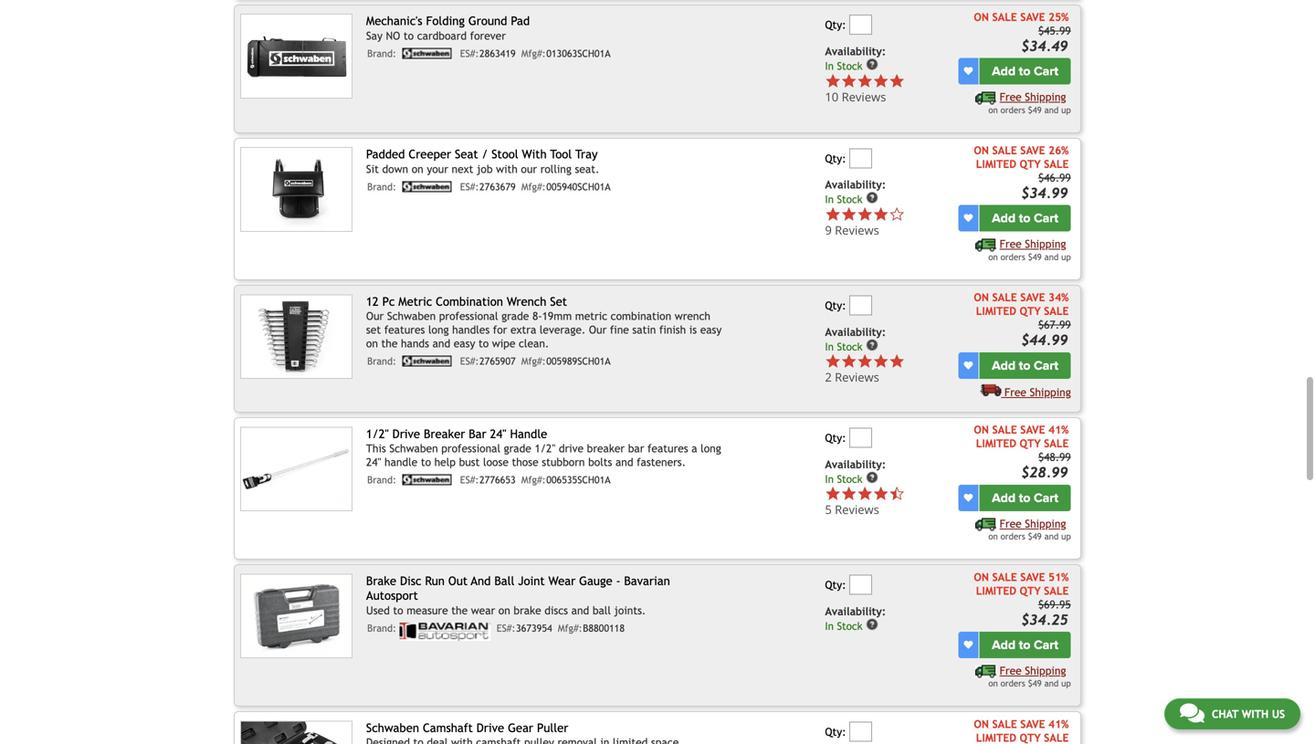 Task type: describe. For each thing, give the bounding box(es) containing it.
limited inside on sale save 41% limited qty sale
[[977, 732, 1017, 745]]

bolts
[[589, 456, 613, 469]]

add to cart button for $34.49
[[980, 58, 1072, 85]]

bar
[[628, 442, 645, 455]]

on up on sale save 51% limited qty sale $69.95 $34.25
[[989, 532, 999, 542]]

es#2763679 - 005940sch01a - padded creeper seat / stool with tool tray  - sit down on your next job with our rolling seat. - schwaben - audi bmw volkswagen mercedes benz mini porsche image
[[240, 147, 353, 232]]

availability: for 10
[[826, 45, 887, 58]]

gauge
[[579, 574, 613, 588]]

free for $34.25
[[1000, 665, 1022, 678]]

down
[[382, 163, 409, 175]]

fine
[[610, 324, 629, 336]]

reviews for 5 reviews
[[835, 502, 880, 518]]

0 vertical spatial our
[[366, 310, 384, 323]]

add to cart for $34.25
[[993, 638, 1059, 653]]

bavarian
[[624, 574, 671, 588]]

those
[[512, 456, 539, 469]]

and up the 34% on the top right of page
[[1045, 252, 1059, 262]]

add to cart for $34.49
[[993, 64, 1059, 79]]

availability: for 5
[[826, 458, 887, 471]]

brake disc run out and ball joint wear gauge - bavarian autosport link
[[366, 574, 671, 603]]

es#: for 10 reviews
[[460, 48, 479, 59]]

$34.49
[[1022, 38, 1069, 54]]

9 reviews
[[826, 222, 880, 238]]

ball
[[593, 605, 611, 617]]

12 pc metric combination wrench set link
[[366, 294, 567, 309]]

9
[[826, 222, 832, 238]]

2765907
[[480, 356, 516, 367]]

add for $34.99
[[993, 211, 1016, 226]]

41% for on sale save 41% limited qty sale $48.99 $28.99
[[1049, 424, 1069, 437]]

satin
[[633, 324, 656, 336]]

schwaben for 5
[[390, 442, 438, 455]]

grade for 2 reviews
[[502, 310, 529, 323]]

add to wish list image for $28.99
[[964, 494, 974, 503]]

in for 9
[[826, 194, 834, 206]]

extra
[[511, 324, 537, 336]]

finish
[[660, 324, 686, 336]]

on sale save 25% $45.99 $34.49
[[975, 11, 1072, 54]]

professional for 2
[[439, 310, 498, 323]]

12
[[366, 294, 379, 309]]

features inside "1/2" drive breaker bar 24" handle this schwaben professional grade 1/2" drive breaker bar features a long 24" handle to help bust loose those stubborn bolts and fasteners."
[[648, 442, 689, 455]]

free shipping on orders $49 and up for $34.49
[[989, 91, 1072, 115]]

sale for $34.99
[[1045, 158, 1069, 171]]

metric
[[575, 310, 608, 323]]

set
[[550, 294, 567, 309]]

sale for $34.25
[[993, 571, 1018, 584]]

orders for $34.99
[[1001, 252, 1026, 262]]

comments image
[[1181, 703, 1205, 725]]

to inside brake disc run out and ball joint wear gauge - bavarian autosport used to measure the wear on brake discs and ball joints.
[[393, 605, 404, 617]]

bust
[[459, 456, 480, 469]]

mfg#: for 2 reviews
[[522, 356, 546, 367]]

stock for 9
[[837, 194, 863, 206]]

shipping down $44.99 at right top
[[1030, 386, 1072, 399]]

on for $28.99
[[975, 424, 990, 437]]

qty: for 5
[[826, 432, 847, 444]]

schwaben - corporate logo image for 2 reviews
[[400, 356, 455, 367]]

add to wish list image for $44.99
[[964, 361, 974, 370]]

3673954
[[516, 623, 553, 635]]

$34.99
[[1022, 185, 1069, 202]]

empty star image
[[889, 206, 905, 222]]

mfg#: for 9 reviews
[[522, 181, 546, 193]]

5 availability: from the top
[[826, 605, 887, 618]]

on sale save 26% limited qty sale $46.99 $34.99
[[975, 144, 1072, 202]]

tray
[[576, 147, 598, 161]]

free shipping image for $28.99
[[976, 519, 997, 532]]

$69.95
[[1039, 598, 1072, 611]]

and up on sale save 41% limited qty sale at the bottom right of the page
[[1045, 679, 1059, 689]]

with
[[522, 147, 547, 161]]

sit
[[366, 163, 379, 175]]

qty for $34.25
[[1020, 585, 1041, 597]]

005989sch01a
[[547, 356, 611, 367]]

for
[[493, 324, 507, 336]]

availability: for 9
[[826, 178, 887, 191]]

orders for $34.25
[[1001, 679, 1026, 689]]

sale for $34.49
[[993, 11, 1018, 23]]

2 9 reviews link from the top
[[826, 222, 905, 238]]

cardboard
[[417, 29, 467, 42]]

1 5 reviews link from the top
[[826, 486, 956, 518]]

es#: 2765907 mfg#: 005989sch01a
[[460, 356, 611, 367]]

8-
[[533, 310, 542, 323]]

$49 for $34.99
[[1029, 252, 1042, 262]]

51%
[[1049, 571, 1069, 584]]

handles
[[452, 324, 490, 336]]

schwaben - corporate logo image for 5 reviews
[[400, 475, 455, 486]]

brand: for 5 reviews
[[367, 475, 397, 486]]

seat.
[[575, 163, 600, 175]]

0 horizontal spatial 24"
[[366, 456, 381, 469]]

the inside the 12 pc metric combination wrench set our schwaben professional grade 8-19mm metric combination wrench set features long handles for extra leverage. our fine satin finish is easy on the hands and easy to wipe clean.
[[382, 337, 398, 350]]

mfg#: for 10 reviews
[[522, 48, 546, 59]]

stock for 10
[[837, 60, 863, 72]]

pc
[[383, 294, 395, 309]]

34%
[[1049, 291, 1069, 304]]

on sale save 41% limited qty sale
[[975, 718, 1069, 745]]

add for $34.49
[[993, 64, 1016, 79]]

es#: down brake
[[497, 623, 516, 635]]

es#: for 5 reviews
[[460, 475, 479, 486]]

a
[[692, 442, 698, 455]]

availability: for 2
[[826, 326, 887, 338]]

free shipping image for $34.99
[[976, 239, 997, 252]]

12 pc metric combination wrench set our schwaben professional grade 8-19mm metric combination wrench set features long handles for extra leverage. our fine satin finish is easy on the hands and easy to wipe clean.
[[366, 294, 722, 350]]

sale for $34.25
[[1045, 585, 1069, 597]]

3 question sign image from the top
[[866, 619, 879, 631]]

question sign image for 2 reviews
[[866, 339, 879, 352]]

5 in from the top
[[826, 620, 834, 633]]

half star image
[[889, 486, 905, 502]]

es#: for 9 reviews
[[460, 181, 479, 193]]

$49 for $28.99
[[1029, 532, 1042, 542]]

shipping for $34.99
[[1026, 238, 1067, 251]]

stool
[[492, 147, 519, 161]]

add for $44.99
[[993, 358, 1016, 374]]

seat
[[455, 147, 478, 161]]

on up on sale save 41% limited qty sale at the bottom right of the page
[[989, 679, 999, 689]]

-
[[616, 574, 621, 588]]

sale for $44.99
[[993, 291, 1018, 304]]

padded
[[366, 147, 405, 161]]

to inside the 12 pc metric combination wrench set our schwaben professional grade 8-19mm metric combination wrench set features long handles for extra leverage. our fine satin finish is easy on the hands and easy to wipe clean.
[[479, 337, 489, 350]]

bar
[[469, 427, 487, 441]]

to down $34.99
[[1020, 211, 1031, 226]]

/
[[482, 147, 488, 161]]

10
[[826, 88, 839, 105]]

0 vertical spatial easy
[[701, 324, 722, 336]]

brake
[[366, 574, 397, 588]]

to inside mechanic's folding ground pad say no to cardboard forever
[[404, 29, 414, 42]]

2
[[826, 369, 832, 386]]

005940sch01a
[[547, 181, 611, 193]]

drive
[[559, 442, 584, 455]]

$28.99
[[1022, 465, 1069, 481]]

1 vertical spatial our
[[589, 324, 607, 336]]

in for 10
[[826, 60, 834, 72]]

and inside "1/2" drive breaker bar 24" handle this schwaben professional grade 1/2" drive breaker bar features a long 24" handle to help bust loose those stubborn bolts and fasteners."
[[616, 456, 634, 469]]

cart for $34.99
[[1034, 211, 1059, 226]]

0 horizontal spatial 1/2"
[[366, 427, 389, 441]]

add to cart button for $44.99
[[980, 353, 1072, 379]]

autosport
[[366, 589, 418, 603]]

limited for $34.99
[[977, 158, 1017, 171]]

and up 26%
[[1045, 105, 1059, 115]]

folding
[[426, 14, 465, 28]]

our
[[521, 163, 537, 175]]

qty for $34.99
[[1020, 158, 1041, 171]]

free shipping image for $34.49
[[976, 92, 997, 105]]

brand: for 2 reviews
[[367, 356, 397, 367]]

creeper
[[409, 147, 452, 161]]

combination
[[611, 310, 672, 323]]

wrench
[[507, 294, 547, 309]]

sale for $34.99
[[993, 144, 1018, 157]]

to down $28.99 at the right bottom
[[1020, 491, 1031, 506]]

to inside "1/2" drive breaker bar 24" handle this schwaben professional grade 1/2" drive breaker bar features a long 24" handle to help bust loose those stubborn bolts and fasteners."
[[421, 456, 431, 469]]

reviews for 9 reviews
[[835, 222, 880, 238]]

mechanic's folding ground pad say no to cardboard forever
[[366, 14, 530, 42]]

cart for $44.99
[[1034, 358, 1059, 374]]

joints.
[[615, 605, 646, 617]]

on sale save 51% limited qty sale $69.95 $34.25
[[975, 571, 1072, 629]]

save for $34.99
[[1021, 144, 1046, 157]]

disc
[[400, 574, 422, 588]]

no
[[386, 29, 401, 42]]

brand: for 9 reviews
[[367, 181, 397, 193]]

1 9 reviews link from the top
[[826, 206, 956, 238]]

brake
[[514, 605, 542, 617]]

add to cart button for $34.99
[[980, 205, 1072, 232]]

es#2765907 - 005989sch01a - 12 pc metric combination wrench set - our schwaben professional grade 8-19mm metric combination wrench set features long handles for extra leverage. our fine satin finish is easy on the hands and easy to wipe clean. - schwaben - audi bmw volkswagen mercedes benz mini porsche image
[[240, 294, 353, 379]]

5 brand: from the top
[[367, 623, 397, 635]]

sale for $44.99
[[1045, 305, 1069, 318]]

mfg#: for 5 reviews
[[522, 475, 546, 486]]

on inside on sale save 41% limited qty sale
[[975, 718, 990, 731]]

qty for $28.99
[[1020, 437, 1041, 450]]

add to cart for $34.99
[[993, 211, 1059, 226]]

out
[[449, 574, 468, 588]]

clean.
[[519, 337, 549, 350]]

up for $28.99
[[1062, 532, 1072, 542]]

forever
[[470, 29, 506, 42]]

brand: for 10 reviews
[[367, 48, 397, 59]]

grade for 5 reviews
[[504, 442, 532, 455]]

2 10 reviews link from the top
[[826, 88, 905, 105]]

schwaben camshaft drive gear puller link
[[366, 721, 569, 736]]

add to wish list image for $34.25
[[964, 641, 974, 650]]

wrench
[[675, 310, 711, 323]]

on for $34.25
[[975, 571, 990, 584]]

free shipping on orders $49 and up for $34.99
[[989, 238, 1072, 262]]

drive inside "1/2" drive breaker bar 24" handle this schwaben professional grade 1/2" drive breaker bar features a long 24" handle to help bust loose those stubborn bolts and fasteners."
[[393, 427, 420, 441]]

1 10 reviews link from the top
[[826, 73, 956, 105]]

shipping for $34.25
[[1026, 665, 1067, 678]]

handle
[[510, 427, 548, 441]]

41% for on sale save 41% limited qty sale
[[1049, 718, 1069, 731]]

1/2" drive breaker bar 24" handle this schwaben professional grade 1/2" drive breaker bar features a long 24" handle to help bust loose those stubborn bolts and fasteners.
[[366, 427, 722, 469]]

set
[[366, 324, 381, 336]]

mechanic's folding ground pad link
[[366, 14, 530, 28]]

to down $34.49
[[1020, 64, 1031, 79]]

mechanic's
[[366, 14, 423, 28]]

sale inside on sale save 41% limited qty sale
[[1045, 732, 1069, 745]]

ground
[[469, 14, 508, 28]]

19mm
[[542, 310, 572, 323]]

qty: for 2
[[826, 299, 847, 312]]

discs
[[545, 605, 568, 617]]

free shipping image for $44.99
[[981, 384, 1002, 396]]

es#2863419 - 013063sch01a - mechanic's folding ground pad - say no to cardboard forever - schwaben - audi bmw volkswagen mercedes benz mini porsche image
[[240, 14, 353, 99]]

add for $34.25
[[993, 638, 1016, 653]]

2 reviews
[[826, 369, 880, 386]]

fasteners.
[[637, 456, 686, 469]]

qty: for 9
[[826, 152, 847, 165]]



Task type: locate. For each thing, give the bounding box(es) containing it.
with left us
[[1242, 708, 1269, 721]]

1 horizontal spatial our
[[589, 324, 607, 336]]

1 vertical spatial add to wish list image
[[964, 361, 974, 370]]

2 free shipping image from the top
[[976, 519, 997, 532]]

006535sch01a
[[547, 475, 611, 486]]

41%
[[1049, 424, 1069, 437], [1049, 718, 1069, 731]]

1 vertical spatial the
[[452, 605, 468, 617]]

joint
[[518, 574, 545, 588]]

orders up on sale save 34% limited qty sale $67.99 $44.99
[[1001, 252, 1026, 262]]

4 $49 from the top
[[1029, 679, 1042, 689]]

$49 for $34.25
[[1029, 679, 1042, 689]]

stock for 2
[[837, 341, 863, 353]]

1 add to wish list image from the top
[[964, 67, 974, 76]]

limited for $44.99
[[977, 305, 1017, 318]]

2 question sign image from the top
[[866, 471, 879, 484]]

camshaft
[[423, 721, 473, 736]]

availability: in stock for 2
[[826, 326, 887, 353]]

drive left gear
[[477, 721, 505, 736]]

free shipping image down on sale save 26% limited qty sale $46.99 $34.99
[[976, 239, 997, 252]]

hands
[[401, 337, 429, 350]]

6 qty: from the top
[[826, 726, 847, 739]]

5 add to cart button from the top
[[980, 632, 1072, 659]]

4 availability: from the top
[[826, 458, 887, 471]]

shipping for $28.99
[[1026, 518, 1067, 530]]

long
[[429, 324, 449, 336], [701, 442, 722, 455]]

reviews for 2 reviews
[[835, 369, 880, 386]]

save for $28.99
[[1021, 424, 1046, 437]]

1 qty: from the top
[[826, 18, 847, 31]]

our up the set
[[366, 310, 384, 323]]

1 orders from the top
[[1001, 105, 1026, 115]]

reviews inside "10 reviews" "link"
[[842, 88, 887, 105]]

4 in from the top
[[826, 473, 834, 486]]

1 vertical spatial easy
[[454, 337, 476, 350]]

features up fasteners.
[[648, 442, 689, 455]]

professional
[[439, 310, 498, 323], [442, 442, 501, 455]]

es#2992929 - 016418sch01a - schwaben camshaft drive gear puller - designed to deal with camshaft pulley removal in limited space applications - schwaben - audi image
[[240, 721, 353, 745]]

4 free shipping on orders $49 and up from the top
[[989, 665, 1072, 689]]

3 brand: from the top
[[367, 356, 397, 367]]

1 save from the top
[[1021, 11, 1046, 23]]

2 availability: in stock from the top
[[826, 178, 887, 206]]

es#: down forever
[[460, 48, 479, 59]]

the
[[382, 337, 398, 350], [452, 605, 468, 617]]

0 vertical spatial with
[[496, 163, 518, 175]]

es#3673954 - b8800118 - brake disc run out and ball joint wear gauge - bavarian autosport - used to measure the wear on brake discs and ball joints. - bav auto tools - audi bmw volkswagen mercedes benz mini porsche image
[[240, 574, 353, 659]]

schwaben - corporate logo image down cardboard
[[400, 48, 455, 59]]

cart down $44.99 at right top
[[1034, 358, 1059, 374]]

0 horizontal spatial drive
[[393, 427, 420, 441]]

this
[[366, 442, 386, 455]]

long right a
[[701, 442, 722, 455]]

0 vertical spatial long
[[429, 324, 449, 336]]

up up 26%
[[1062, 105, 1072, 115]]

1 vertical spatial long
[[701, 442, 722, 455]]

limited inside on sale save 26% limited qty sale $46.99 $34.99
[[977, 158, 1017, 171]]

1 vertical spatial 1/2"
[[535, 442, 556, 455]]

on up on sale save 34% limited qty sale $67.99 $44.99
[[989, 252, 999, 262]]

1 horizontal spatial the
[[452, 605, 468, 617]]

easy down handles
[[454, 337, 476, 350]]

availability:
[[826, 45, 887, 58], [826, 178, 887, 191], [826, 326, 887, 338], [826, 458, 887, 471], [826, 605, 887, 618]]

up for $34.99
[[1062, 252, 1072, 262]]

save inside on sale save 41% limited qty sale $48.99 $28.99
[[1021, 424, 1046, 437]]

3 sale from the top
[[993, 291, 1018, 304]]

free shipping on orders $49 and up for $34.25
[[989, 665, 1072, 689]]

2 brand: from the top
[[367, 181, 397, 193]]

question sign image for 9 reviews
[[866, 192, 879, 204]]

2 5 reviews link from the top
[[826, 502, 905, 518]]

0 vertical spatial add to wish list image
[[964, 214, 974, 223]]

limited inside on sale save 41% limited qty sale $48.99 $28.99
[[977, 437, 1017, 450]]

shipping
[[1026, 91, 1067, 103], [1026, 238, 1067, 251], [1030, 386, 1072, 399], [1026, 518, 1067, 530], [1026, 665, 1067, 678]]

24" right bar
[[490, 427, 507, 441]]

question sign image
[[866, 58, 879, 71], [866, 471, 879, 484], [866, 619, 879, 631]]

1 $49 from the top
[[1029, 105, 1042, 115]]

question sign image for 5 reviews
[[866, 471, 879, 484]]

bav auto tools - corporate logo image
[[400, 623, 491, 642]]

chat
[[1213, 708, 1239, 721]]

5 stock from the top
[[837, 620, 863, 633]]

drive up handle
[[393, 427, 420, 441]]

add to cart button down $34.49
[[980, 58, 1072, 85]]

2 add to wish list image from the top
[[964, 494, 974, 503]]

add to cart button for $34.25
[[980, 632, 1072, 659]]

1 sale from the top
[[1045, 158, 1069, 171]]

0 vertical spatial professional
[[439, 310, 498, 323]]

5 save from the top
[[1021, 571, 1046, 584]]

professional up handles
[[439, 310, 498, 323]]

the inside brake disc run out and ball joint wear gauge - bavarian autosport used to measure the wear on brake discs and ball joints.
[[452, 605, 468, 617]]

4 add to cart from the top
[[993, 491, 1059, 506]]

0 vertical spatial free shipping image
[[976, 239, 997, 252]]

2 add to wish list image from the top
[[964, 361, 974, 370]]

2 qty from the top
[[1020, 305, 1041, 318]]

es#: 2776653 mfg#: 006535sch01a
[[460, 475, 611, 486]]

1 vertical spatial free shipping image
[[976, 519, 997, 532]]

loose
[[483, 456, 509, 469]]

sale inside on sale save 41% limited qty sale $48.99 $28.99
[[1045, 437, 1069, 450]]

2 orders from the top
[[1001, 252, 1026, 262]]

free down $28.99 at the right bottom
[[1000, 518, 1022, 530]]

5 availability: in stock from the top
[[826, 605, 887, 633]]

4 availability: in stock from the top
[[826, 458, 887, 486]]

add to wish list image right half star image
[[964, 494, 974, 503]]

sale inside on sale save 41% limited qty sale
[[993, 718, 1018, 731]]

3 orders from the top
[[1001, 532, 1026, 542]]

schwaben - corporate logo image for 9 reviews
[[400, 181, 455, 192]]

shipping down $34.99
[[1026, 238, 1067, 251]]

add to cart button down $34.25
[[980, 632, 1072, 659]]

2 limited from the top
[[977, 305, 1017, 318]]

5 sale from the top
[[1045, 732, 1069, 745]]

schwaben - corporate logo image down hands
[[400, 356, 455, 367]]

sale inside on sale save 41% limited qty sale $48.99 $28.99
[[993, 424, 1018, 437]]

free shipping image down on sale save 25% $45.99 $34.49
[[976, 92, 997, 105]]

3 stock from the top
[[837, 341, 863, 353]]

3 save from the top
[[1021, 291, 1046, 304]]

shipping for $34.49
[[1026, 91, 1067, 103]]

free shipping on orders $49 and up for $28.99
[[989, 518, 1072, 542]]

sale for $28.99
[[1045, 437, 1069, 450]]

3 $49 from the top
[[1029, 532, 1042, 542]]

used
[[366, 605, 390, 617]]

brake disc run out and ball joint wear gauge - bavarian autosport used to measure the wear on brake discs and ball joints.
[[366, 574, 671, 617]]

on inside on sale save 25% $45.99 $34.49
[[975, 11, 990, 23]]

6 sale from the top
[[993, 718, 1018, 731]]

on for $34.49
[[975, 11, 990, 23]]

sale inside on sale save 34% limited qty sale $67.99 $44.99
[[993, 291, 1018, 304]]

on
[[989, 105, 999, 115], [412, 163, 424, 175], [989, 252, 999, 262], [366, 337, 378, 350], [989, 532, 999, 542], [499, 605, 511, 617], [989, 679, 999, 689]]

41% inside on sale save 41% limited qty sale $48.99 $28.99
[[1049, 424, 1069, 437]]

and right hands
[[433, 337, 451, 350]]

save inside on sale save 26% limited qty sale $46.99 $34.99
[[1021, 144, 1046, 157]]

$67.99
[[1039, 319, 1072, 331]]

leverage.
[[540, 324, 586, 336]]

breaker
[[587, 442, 625, 455]]

$49 up on sale save 51% limited qty sale $69.95 $34.25
[[1029, 532, 1042, 542]]

free shipping image
[[976, 92, 997, 105], [976, 519, 997, 532]]

reviews inside 5 reviews link
[[835, 502, 880, 518]]

1 horizontal spatial with
[[1242, 708, 1269, 721]]

2 vertical spatial free shipping image
[[976, 666, 997, 679]]

and inside the 12 pc metric combination wrench set our schwaben professional grade 8-19mm metric combination wrench set features long handles for extra leverage. our fine satin finish is easy on the hands and easy to wipe clean.
[[433, 337, 451, 350]]

1 vertical spatial free shipping image
[[981, 384, 1002, 396]]

handle
[[385, 456, 418, 469]]

professional inside "1/2" drive breaker bar 24" handle this schwaben professional grade 1/2" drive breaker bar features a long 24" handle to help bust loose those stubborn bolts and fasteners."
[[442, 442, 501, 455]]

2763679
[[480, 181, 516, 193]]

0 vertical spatial grade
[[502, 310, 529, 323]]

on inside on sale save 34% limited qty sale $67.99 $44.99
[[975, 291, 990, 304]]

2 2 reviews link from the top
[[826, 369, 905, 386]]

qty inside on sale save 41% limited qty sale $48.99 $28.99
[[1020, 437, 1041, 450]]

1 brand: from the top
[[367, 48, 397, 59]]

stubborn
[[542, 456, 585, 469]]

0 vertical spatial add to wish list image
[[964, 67, 974, 76]]

to left the "help"
[[421, 456, 431, 469]]

2 on from the top
[[975, 144, 990, 157]]

0 vertical spatial question sign image
[[866, 192, 879, 204]]

1 horizontal spatial 1/2"
[[535, 442, 556, 455]]

schwaben - corporate logo image
[[400, 48, 455, 59], [400, 181, 455, 192], [400, 356, 455, 367], [400, 475, 455, 486]]

2 41% from the top
[[1049, 718, 1069, 731]]

limited inside on sale save 51% limited qty sale $69.95 $34.25
[[977, 585, 1017, 597]]

qty: for 10
[[826, 18, 847, 31]]

2 sale from the top
[[1045, 305, 1069, 318]]

qty inside on sale save 51% limited qty sale $69.95 $34.25
[[1020, 585, 1041, 597]]

0 vertical spatial 1/2"
[[366, 427, 389, 441]]

save for $44.99
[[1021, 291, 1046, 304]]

3 add to wish list image from the top
[[964, 641, 974, 650]]

question sign image up the 9 reviews
[[866, 192, 879, 204]]

4 save from the top
[[1021, 424, 1046, 437]]

limited inside on sale save 34% limited qty sale $67.99 $44.99
[[977, 305, 1017, 318]]

$45.99
[[1039, 24, 1072, 37]]

free shipping image for $34.25
[[976, 666, 997, 679]]

mfg#: down those
[[522, 475, 546, 486]]

1 vertical spatial add to wish list image
[[964, 494, 974, 503]]

the left wear
[[452, 605, 468, 617]]

availability: in stock for 5
[[826, 458, 887, 486]]

qty inside on sale save 34% limited qty sale $67.99 $44.99
[[1020, 305, 1041, 318]]

5 reviews link
[[826, 486, 956, 518], [826, 502, 905, 518]]

2 vertical spatial question sign image
[[866, 619, 879, 631]]

padded creeper seat / stool with tool tray sit down on your next job with our rolling seat.
[[366, 147, 600, 175]]

wipe
[[492, 337, 516, 350]]

sale
[[1045, 158, 1069, 171], [1045, 305, 1069, 318], [1045, 437, 1069, 450], [1045, 585, 1069, 597], [1045, 732, 1069, 745]]

say
[[366, 29, 383, 42]]

1/2" drive breaker bar 24" handle link
[[366, 427, 548, 441]]

on inside on sale save 26% limited qty sale $46.99 $34.99
[[975, 144, 990, 157]]

and left "ball"
[[572, 605, 590, 617]]

4 up from the top
[[1062, 679, 1072, 689]]

0 vertical spatial features
[[384, 324, 425, 336]]

on down the set
[[366, 337, 378, 350]]

orders for $34.49
[[1001, 105, 1026, 115]]

free shipping image down on sale save 41% limited qty sale $48.99 $28.99
[[976, 519, 997, 532]]

es#: 2763679 mfg#: 005940sch01a
[[460, 181, 611, 193]]

run
[[425, 574, 445, 588]]

None text field
[[850, 15, 873, 35], [850, 148, 873, 168], [850, 295, 873, 316], [850, 428, 873, 448], [850, 575, 873, 595], [850, 722, 873, 742], [850, 15, 873, 35], [850, 148, 873, 168], [850, 295, 873, 316], [850, 428, 873, 448], [850, 575, 873, 595], [850, 722, 873, 742]]

2 availability: from the top
[[826, 178, 887, 191]]

add to cart button down $34.99
[[980, 205, 1072, 232]]

free shipping on orders $49 and up up the 34% on the top right of page
[[989, 238, 1072, 262]]

sale inside on sale save 34% limited qty sale $67.99 $44.99
[[1045, 305, 1069, 318]]

add to cart up free shipping
[[993, 358, 1059, 374]]

on down creeper
[[412, 163, 424, 175]]

0 vertical spatial question sign image
[[866, 58, 879, 71]]

b8800118
[[583, 623, 625, 635]]

cart down $34.25
[[1034, 638, 1059, 653]]

2 add to cart from the top
[[993, 211, 1059, 226]]

5 sale from the top
[[993, 571, 1018, 584]]

qty inside on sale save 26% limited qty sale $46.99 $34.99
[[1020, 158, 1041, 171]]

on for $44.99
[[975, 291, 990, 304]]

with inside padded creeper seat / stool with tool tray sit down on your next job with our rolling seat.
[[496, 163, 518, 175]]

$49 up on sale save 34% limited qty sale $67.99 $44.99
[[1029, 252, 1042, 262]]

1 41% from the top
[[1049, 424, 1069, 437]]

free shipping image
[[976, 239, 997, 252], [981, 384, 1002, 396], [976, 666, 997, 679]]

$49 up on sale save 41% limited qty sale at the bottom right of the page
[[1029, 679, 1042, 689]]

reviews right 10 at the top of page
[[842, 88, 887, 105]]

1 up from the top
[[1062, 105, 1072, 115]]

1 horizontal spatial drive
[[477, 721, 505, 736]]

professional for 5
[[442, 442, 501, 455]]

schwaben - corporate logo image for 10 reviews
[[400, 48, 455, 59]]

and down bar
[[616, 456, 634, 469]]

free down $44.99 at right top
[[1005, 386, 1027, 399]]

0 horizontal spatial the
[[382, 337, 398, 350]]

0 horizontal spatial easy
[[454, 337, 476, 350]]

free down $34.99
[[1000, 238, 1022, 251]]

1/2" down handle
[[535, 442, 556, 455]]

free shipping image left free shipping
[[981, 384, 1002, 396]]

features inside the 12 pc metric combination wrench set our schwaben professional grade 8-19mm metric combination wrench set features long handles for extra leverage. our fine satin finish is easy on the hands and easy to wipe clean.
[[384, 324, 425, 336]]

3 in from the top
[[826, 341, 834, 353]]

1 add from the top
[[993, 64, 1016, 79]]

es#: left 2765907
[[460, 356, 479, 367]]

reviews right 2
[[835, 369, 880, 386]]

chat with us link
[[1165, 699, 1301, 730]]

reviews
[[842, 88, 887, 105], [835, 222, 880, 238], [835, 369, 880, 386], [835, 502, 880, 518]]

easy
[[701, 324, 722, 336], [454, 337, 476, 350]]

stock for 5
[[837, 473, 863, 486]]

es#: down bust
[[460, 475, 479, 486]]

save for $34.25
[[1021, 571, 1046, 584]]

free shipping on orders $49 and up up on sale save 41% limited qty sale at the bottom right of the page
[[989, 665, 1072, 689]]

5 add from the top
[[993, 638, 1016, 653]]

availability: in stock for 9
[[826, 178, 887, 206]]

up
[[1062, 105, 1072, 115], [1062, 252, 1072, 262], [1062, 532, 1072, 542], [1062, 679, 1072, 689]]

availability: in stock for 10
[[826, 45, 887, 72]]

0 horizontal spatial our
[[366, 310, 384, 323]]

25%
[[1049, 11, 1069, 23]]

2 in from the top
[[826, 194, 834, 206]]

cart for $34.49
[[1034, 64, 1059, 79]]

save inside on sale save 34% limited qty sale $67.99 $44.99
[[1021, 291, 1046, 304]]

up up on sale save 41% limited qty sale at the bottom right of the page
[[1062, 679, 1072, 689]]

grade inside "1/2" drive breaker bar 24" handle this schwaben professional grade 1/2" drive breaker bar features a long 24" handle to help bust loose those stubborn bolts and fasteners."
[[504, 442, 532, 455]]

our down metric
[[589, 324, 607, 336]]

add to cart down $34.49
[[993, 64, 1059, 79]]

mfg#: down clean.
[[522, 356, 546, 367]]

save inside on sale save 51% limited qty sale $69.95 $34.25
[[1021, 571, 1046, 584]]

add to cart button up free shipping
[[980, 353, 1072, 379]]

2 add to cart button from the top
[[980, 205, 1072, 232]]

save inside on sale save 41% limited qty sale
[[1021, 718, 1046, 731]]

schwaben for 2
[[387, 310, 436, 323]]

free shipping on orders $49 and up
[[989, 91, 1072, 115], [989, 238, 1072, 262], [989, 518, 1072, 542], [989, 665, 1072, 689]]

5 qty: from the top
[[826, 579, 847, 592]]

on right wear
[[499, 605, 511, 617]]

0 vertical spatial 24"
[[490, 427, 507, 441]]

5 reviews
[[826, 502, 880, 518]]

mfg#: down pad
[[522, 48, 546, 59]]

mfg#: down discs
[[558, 623, 583, 635]]

add to cart for $44.99
[[993, 358, 1059, 374]]

6 save from the top
[[1021, 718, 1046, 731]]

4 qty: from the top
[[826, 432, 847, 444]]

reviews right 5
[[835, 502, 880, 518]]

0 horizontal spatial features
[[384, 324, 425, 336]]

add up free shipping
[[993, 358, 1016, 374]]

features up hands
[[384, 324, 425, 336]]

ball
[[495, 574, 515, 588]]

2 add from the top
[[993, 211, 1016, 226]]

1 sale from the top
[[993, 11, 1018, 23]]

on inside brake disc run out and ball joint wear gauge - bavarian autosport used to measure the wear on brake discs and ball joints.
[[499, 605, 511, 617]]

to down handles
[[479, 337, 489, 350]]

easy right 'is'
[[701, 324, 722, 336]]

question sign image for 10 reviews
[[866, 58, 879, 71]]

3 qty from the top
[[1020, 437, 1041, 450]]

3 on from the top
[[975, 291, 990, 304]]

add down on sale save 51% limited qty sale $69.95 $34.25
[[993, 638, 1016, 653]]

add to wish list image for $34.49
[[964, 67, 974, 76]]

sale inside on sale save 25% $45.99 $34.49
[[993, 11, 1018, 23]]

1 schwaben - corporate logo image from the top
[[400, 48, 455, 59]]

shipping down $28.99 at the right bottom
[[1026, 518, 1067, 530]]

$48.99
[[1039, 451, 1072, 464]]

es#2776653 - 006535sch01a - 1/2" drive breaker bar 24" handle - this schwaben professional grade 1/2" drive breaker bar features a long 24" handle to help bust loose those stubborn bolts and fasteners. - schwaben - audi bmw volkswagen mercedes benz mini porsche image
[[240, 427, 353, 512]]

1 vertical spatial schwaben
[[390, 442, 438, 455]]

41% inside on sale save 41% limited qty sale
[[1049, 718, 1069, 731]]

schwaben inside the 12 pc metric combination wrench set our schwaben professional grade 8-19mm metric combination wrench set features long handles for extra leverage. our fine satin finish is easy on the hands and easy to wipe clean.
[[387, 310, 436, 323]]

4 limited from the top
[[977, 585, 1017, 597]]

1 free shipping on orders $49 and up from the top
[[989, 91, 1072, 115]]

shipping down $34.25
[[1026, 665, 1067, 678]]

puller
[[537, 721, 569, 736]]

cart down $28.99 at the right bottom
[[1034, 491, 1059, 506]]

reviews for 10 reviews
[[842, 88, 887, 105]]

4 add from the top
[[993, 491, 1016, 506]]

qty for $44.99
[[1020, 305, 1041, 318]]

3 add from the top
[[993, 358, 1016, 374]]

save inside on sale save 25% $45.99 $34.49
[[1021, 11, 1046, 23]]

professional inside the 12 pc metric combination wrench set our schwaben professional grade 8-19mm metric combination wrench set features long handles for extra leverage. our fine satin finish is easy on the hands and easy to wipe clean.
[[439, 310, 498, 323]]

0 vertical spatial 41%
[[1049, 424, 1069, 437]]

schwaben
[[387, 310, 436, 323], [390, 442, 438, 455], [366, 721, 419, 736]]

add to cart for $28.99
[[993, 491, 1059, 506]]

es#: for 2 reviews
[[460, 356, 479, 367]]

0 horizontal spatial long
[[429, 324, 449, 336]]

star image
[[842, 73, 858, 89], [858, 73, 873, 89], [826, 206, 842, 222], [858, 206, 873, 222], [826, 354, 842, 370], [842, 354, 858, 370], [889, 354, 905, 370], [826, 486, 842, 502], [873, 486, 889, 502]]

schwaben inside "1/2" drive breaker bar 24" handle this schwaben professional grade 1/2" drive breaker bar features a long 24" handle to help bust loose those stubborn bolts and fasteners."
[[390, 442, 438, 455]]

1 availability: from the top
[[826, 45, 887, 58]]

1 vertical spatial professional
[[442, 442, 501, 455]]

metric
[[399, 294, 432, 309]]

qty
[[1020, 158, 1041, 171], [1020, 305, 1041, 318], [1020, 437, 1041, 450], [1020, 585, 1041, 597], [1020, 732, 1041, 745]]

1 horizontal spatial long
[[701, 442, 722, 455]]

save for $34.49
[[1021, 11, 1046, 23]]

5 on from the top
[[975, 571, 990, 584]]

4 stock from the top
[[837, 473, 863, 486]]

24" down this
[[366, 456, 381, 469]]

and right out
[[471, 574, 491, 588]]

2 save from the top
[[1021, 144, 1046, 157]]

0 vertical spatial drive
[[393, 427, 420, 441]]

cart down $34.49
[[1034, 64, 1059, 79]]

1 2 reviews link from the top
[[826, 354, 956, 386]]

3 cart from the top
[[1034, 358, 1059, 374]]

reviews inside 9 reviews "link"
[[835, 222, 880, 238]]

in for 5
[[826, 473, 834, 486]]

0 vertical spatial schwaben
[[387, 310, 436, 323]]

shipping down $34.49
[[1026, 91, 1067, 103]]

breaker
[[424, 427, 465, 441]]

add down on sale save 26% limited qty sale $46.99 $34.99
[[993, 211, 1016, 226]]

on inside on sale save 41% limited qty sale $48.99 $28.99
[[975, 424, 990, 437]]

orders up on sale save 26% limited qty sale $46.99 $34.99
[[1001, 105, 1026, 115]]

limited for $34.25
[[977, 585, 1017, 597]]

2 cart from the top
[[1034, 211, 1059, 226]]

1 vertical spatial grade
[[504, 442, 532, 455]]

1 vertical spatial drive
[[477, 721, 505, 736]]

long inside the 12 pc metric combination wrench set our schwaben professional grade 8-19mm metric combination wrench set features long handles for extra leverage. our fine satin finish is easy on the hands and easy to wipe clean.
[[429, 324, 449, 336]]

the left hands
[[382, 337, 398, 350]]

question sign image
[[866, 192, 879, 204], [866, 339, 879, 352]]

add down on sale save 25% $45.99 $34.49
[[993, 64, 1016, 79]]

cart for $28.99
[[1034, 491, 1059, 506]]

0 horizontal spatial with
[[496, 163, 518, 175]]

1 horizontal spatial easy
[[701, 324, 722, 336]]

mfg#: down our
[[522, 181, 546, 193]]

013063sch01a
[[547, 48, 611, 59]]

2 $49 from the top
[[1029, 252, 1042, 262]]

limited
[[977, 158, 1017, 171], [977, 305, 1017, 318], [977, 437, 1017, 450], [977, 585, 1017, 597], [977, 732, 1017, 745]]

4 on from the top
[[975, 424, 990, 437]]

sale inside on sale save 51% limited qty sale $69.95 $34.25
[[1045, 585, 1069, 597]]

add for $28.99
[[993, 491, 1016, 506]]

10 reviews
[[826, 88, 887, 105]]

with down the stool
[[496, 163, 518, 175]]

to up free shipping
[[1020, 358, 1031, 374]]

5 limited from the top
[[977, 732, 1017, 745]]

schwaben camshaft drive gear puller
[[366, 721, 569, 736]]

1 vertical spatial features
[[648, 442, 689, 455]]

2 up from the top
[[1062, 252, 1072, 262]]

question sign image up 2 reviews
[[866, 339, 879, 352]]

3 up from the top
[[1062, 532, 1072, 542]]

0 vertical spatial free shipping image
[[976, 92, 997, 105]]

1 on from the top
[[975, 11, 990, 23]]

2 vertical spatial add to wish list image
[[964, 641, 974, 650]]

up up 51%
[[1062, 532, 1072, 542]]

drive
[[393, 427, 420, 441], [477, 721, 505, 736]]

save
[[1021, 11, 1046, 23], [1021, 144, 1046, 157], [1021, 291, 1046, 304], [1021, 424, 1046, 437], [1021, 571, 1046, 584], [1021, 718, 1046, 731]]

1 vertical spatial 24"
[[366, 456, 381, 469]]

to down $34.25
[[1020, 638, 1031, 653]]

orders up on sale save 41% limited qty sale at the bottom right of the page
[[1001, 679, 1026, 689]]

cart for $34.25
[[1034, 638, 1059, 653]]

3 availability: from the top
[[826, 326, 887, 338]]

on inside the 12 pc metric combination wrench set our schwaben professional grade 8-19mm metric combination wrench set features long handles for extra leverage. our fine satin finish is easy on the hands and easy to wipe clean.
[[366, 337, 378, 350]]

$49 for $34.49
[[1029, 105, 1042, 115]]

1 vertical spatial question sign image
[[866, 471, 879, 484]]

$44.99
[[1022, 332, 1069, 349]]

add down on sale save 41% limited qty sale $48.99 $28.99
[[993, 491, 1016, 506]]

qty inside on sale save 41% limited qty sale
[[1020, 732, 1041, 745]]

schwaben - corporate logo image down the "help"
[[400, 475, 455, 486]]

long inside "1/2" drive breaker bar 24" handle this schwaben professional grade 1/2" drive breaker bar features a long 24" handle to help bust loose those stubborn bolts and fasteners."
[[701, 442, 722, 455]]

1 availability: in stock from the top
[[826, 45, 887, 72]]

1 cart from the top
[[1034, 64, 1059, 79]]

on inside on sale save 51% limited qty sale $69.95 $34.25
[[975, 571, 990, 584]]

up up the 34% on the top right of page
[[1062, 252, 1072, 262]]

your
[[427, 163, 449, 175]]

schwaben down metric
[[387, 310, 436, 323]]

is
[[690, 324, 697, 336]]

1 vertical spatial 41%
[[1049, 718, 1069, 731]]

3 availability: in stock from the top
[[826, 326, 887, 353]]

sale inside on sale save 26% limited qty sale $46.99 $34.99
[[993, 144, 1018, 157]]

free for $34.49
[[1000, 91, 1022, 103]]

2 schwaben - corporate logo image from the top
[[400, 181, 455, 192]]

1 vertical spatial with
[[1242, 708, 1269, 721]]

stock
[[837, 60, 863, 72], [837, 194, 863, 206], [837, 341, 863, 353], [837, 473, 863, 486], [837, 620, 863, 633]]

es#: 2863419 mfg#: 013063sch01a
[[460, 48, 611, 59]]

2 vertical spatial schwaben
[[366, 721, 419, 736]]

add to cart button for $28.99
[[980, 485, 1072, 512]]

2 stock from the top
[[837, 194, 863, 206]]

1 question sign image from the top
[[866, 192, 879, 204]]

add to wish list image
[[964, 214, 974, 223], [964, 494, 974, 503]]

on up on sale save 26% limited qty sale $46.99 $34.99
[[989, 105, 999, 115]]

and up 51%
[[1045, 532, 1059, 542]]

3 limited from the top
[[977, 437, 1017, 450]]

free down $34.25
[[1000, 665, 1022, 678]]

1 in from the top
[[826, 60, 834, 72]]

brand: down the set
[[367, 356, 397, 367]]

4 sale from the top
[[1045, 585, 1069, 597]]

free shipping on orders $49 and up up 51%
[[989, 518, 1072, 542]]

with
[[496, 163, 518, 175], [1242, 708, 1269, 721]]

1 vertical spatial question sign image
[[866, 339, 879, 352]]

on sale save 34% limited qty sale $67.99 $44.99
[[975, 291, 1072, 349]]

1 add to wish list image from the top
[[964, 214, 974, 223]]

orders
[[1001, 105, 1026, 115], [1001, 252, 1026, 262], [1001, 532, 1026, 542], [1001, 679, 1026, 689]]

1 horizontal spatial 24"
[[490, 427, 507, 441]]

1 horizontal spatial features
[[648, 442, 689, 455]]

on inside padded creeper seat / stool with tool tray sit down on your next job with our rolling seat.
[[412, 163, 424, 175]]

2 qty: from the top
[[826, 152, 847, 165]]

add to wish list image for $34.99
[[964, 214, 974, 223]]

2776653
[[480, 475, 516, 486]]

5 qty from the top
[[1020, 732, 1041, 745]]

qty:
[[826, 18, 847, 31], [826, 152, 847, 165], [826, 299, 847, 312], [826, 432, 847, 444], [826, 579, 847, 592], [826, 726, 847, 739]]

on sale save 41% limited qty sale $48.99 $28.99
[[975, 424, 1072, 481]]

sale for $28.99
[[993, 424, 1018, 437]]

orders for $28.99
[[1001, 532, 1026, 542]]

$49 up on sale save 26% limited qty sale $46.99 $34.99
[[1029, 105, 1042, 115]]

grade inside the 12 pc metric combination wrench set our schwaben professional grade 8-19mm metric combination wrench set features long handles for extra leverage. our fine satin finish is easy on the hands and easy to wipe clean.
[[502, 310, 529, 323]]

free for $34.99
[[1000, 238, 1022, 251]]

3 add to cart button from the top
[[980, 353, 1072, 379]]

in for 2
[[826, 341, 834, 353]]

0 vertical spatial the
[[382, 337, 398, 350]]

star image
[[826, 73, 842, 89], [873, 73, 889, 89], [889, 73, 905, 89], [842, 206, 858, 222], [873, 206, 889, 222], [858, 354, 873, 370], [873, 354, 889, 370], [842, 486, 858, 502], [858, 486, 873, 502]]

2 free shipping on orders $49 and up from the top
[[989, 238, 1072, 262]]

sale inside on sale save 51% limited qty sale $69.95 $34.25
[[993, 571, 1018, 584]]

add to wish list image
[[964, 67, 974, 76], [964, 361, 974, 370], [964, 641, 974, 650]]

sale inside on sale save 26% limited qty sale $46.99 $34.99
[[1045, 158, 1069, 171]]



Task type: vqa. For each thing, say whether or not it's contained in the screenshot.
run
yes



